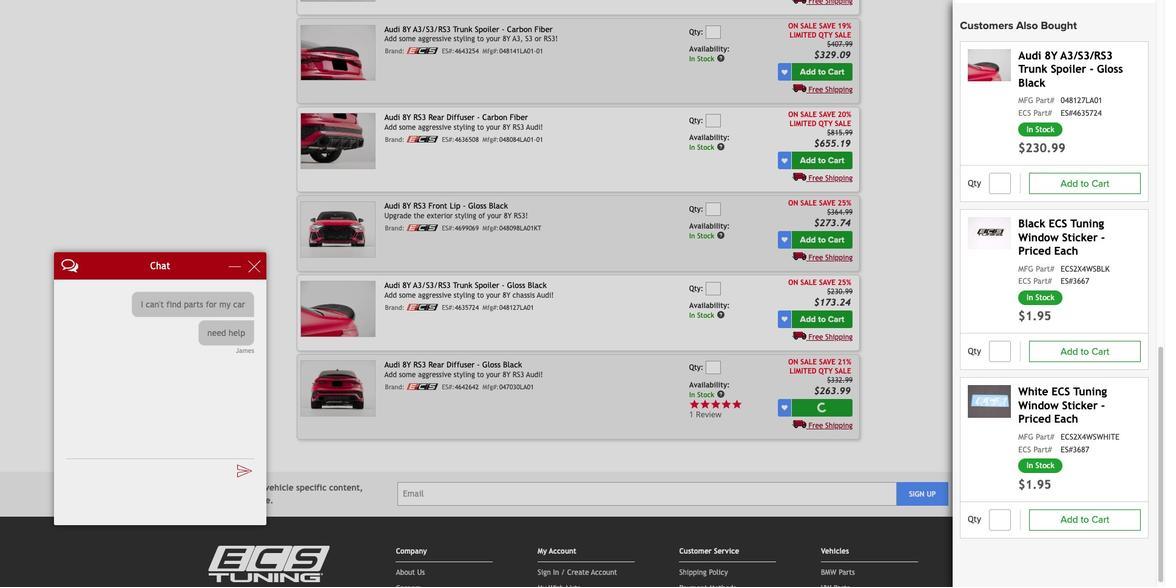 Task type: vqa. For each thing, say whether or not it's contained in the screenshot.


Task type: describe. For each thing, give the bounding box(es) containing it.
ecs2x4wswhite
[[1062, 433, 1120, 442]]

rs3 for $655.19
[[414, 113, 426, 122]]

Email email field
[[398, 483, 897, 507]]

sign for sign up
[[910, 491, 925, 499]]

aggressive inside audi 8y a3/s3/rs3 trunk spoiler - gloss black add some aggressive styling to your 8y chassis audi!
[[418, 291, 452, 300]]

about us link
[[396, 569, 425, 577]]

customers also bought
[[961, 19, 1078, 32]]

audi 8y a3/s3/rs3 trunk spoiler - carbon fiber link
[[385, 25, 553, 34]]

rs3 for $263.99
[[414, 361, 426, 370]]

bmw parts
[[822, 569, 856, 577]]

sign in / create account link
[[538, 569, 618, 577]]

gloss for audi 8y rs3 front lip - gloss black upgrade the exterior styling of your 8y rs3!
[[469, 202, 487, 211]]

part# inside 048127la01 ecs part#
[[1034, 109, 1053, 118]]

sale for $329.09
[[801, 22, 818, 31]]

1 review
[[690, 410, 722, 421]]

qty: for $273.74
[[690, 205, 704, 213]]

parts
[[839, 569, 856, 577]]

gloss for audi 8y a3/s3/rs3 trunk spoiler - gloss black add some aggressive styling to your 8y chassis audi!
[[507, 281, 526, 291]]

audi 8y a3/s3/rs3 trunk spoiler - gloss black link for es#4635724 - 048127la01 - audi 8y a3/s3/rs3 trunk spoiler - gloss black - add some aggressive styling to your 8y chassis audi! - ecs - audi image
[[385, 281, 547, 291]]

audi 8y a3/s3/rs3 trunk spoiler - carbon fiber add some aggressive styling to your 8y a3, s3 or rs3!
[[385, 25, 558, 43]]

ecs2x4wsblk ecs part#
[[1019, 264, 1110, 286]]

rs3! inside audi 8y rs3 front lip - gloss black upgrade the exterior styling of your 8y rs3!
[[514, 212, 528, 220]]

styling inside audi 8y a3/s3/rs3 trunk spoiler - gloss black add some aggressive styling to your 8y chassis audi!
[[454, 291, 475, 300]]

shipping for $655.19
[[826, 174, 853, 183]]

black for audi 8y rs3 front lip - gloss black upgrade the exterior styling of your 8y rs3!
[[489, 202, 508, 211]]

part# down audi 8y a3/s3/rs3 trunk spoiler - gloss black
[[1037, 96, 1055, 105]]

on for $173.24
[[789, 279, 799, 287]]

in stock for audi 8y a3/s3/rs3 trunk spoiler - gloss black
[[1027, 125, 1055, 134]]

add inside audi 8y a3/s3/rs3 trunk spoiler - carbon fiber add some aggressive styling to your 8y a3, s3 or rs3!
[[385, 35, 397, 43]]

on for $329.09
[[789, 22, 799, 31]]

black inside black ecs tuning window sticker - priced each
[[1019, 217, 1046, 230]]

audi! for $263.99
[[527, 371, 544, 379]]

vehicle
[[265, 483, 294, 493]]

to inside audi 8y rs3 rear diffuser - gloss black add some aggressive styling to your 8y rs3 audi!
[[478, 371, 484, 379]]

es#4635724
[[1062, 109, 1103, 118]]

service
[[714, 548, 740, 556]]

white ecs tuning window sticker - priced each image
[[969, 386, 1012, 418]]

sticker for black ecs tuning window sticker - priced each
[[1063, 231, 1099, 244]]

sign up
[[910, 491, 937, 499]]

4643254
[[455, 47, 479, 55]]

window for white
[[1019, 399, 1060, 412]]

on sale save 25% $364.99 $273.74
[[789, 199, 853, 229]]

styling inside audi 8y rs3 front lip - gloss black upgrade the exterior styling of your 8y rs3!
[[455, 212, 477, 220]]

$655.19
[[815, 138, 851, 149]]

- for audi 8y a3/s3/rs3 trunk spoiler - gloss black add some aggressive styling to your 8y chassis audi!
[[502, 281, 505, 291]]

shipping policy
[[680, 569, 728, 577]]

2 question sign image from the top
[[717, 390, 725, 399]]

4636508
[[455, 136, 479, 143]]

exterior
[[427, 212, 453, 220]]

4699069
[[455, 225, 479, 232]]

sale for $273.74
[[801, 199, 818, 208]]

free shipping for $173.24
[[809, 333, 853, 342]]

up for sign up to get vehicle specific content, sales, and more.
[[227, 483, 237, 493]]

mfg for audi 8y a3/s3/rs3 trunk spoiler - gloss black
[[1019, 96, 1034, 105]]

and
[[233, 496, 247, 506]]

qty inside on sale save 19% limited qty sale $407.99 $329.09
[[819, 31, 833, 40]]

black ecs tuning window sticker - priced each
[[1019, 217, 1106, 257]]

048127la01 inside 048127la01 ecs part#
[[1062, 96, 1103, 105]]

customer service
[[680, 548, 740, 556]]

front
[[429, 202, 448, 211]]

$230.99 inside dialog
[[1019, 141, 1066, 155]]

5 availability: from the top
[[690, 381, 730, 390]]

part# inside ecs2x4wsblk ecs part#
[[1034, 277, 1053, 286]]

- for audi 8y a3/s3/rs3 trunk spoiler - carbon fiber add some aggressive styling to your 8y a3, s3 or rs3!
[[502, 25, 505, 34]]

on sale save 25% $230.99 $173.24
[[789, 279, 853, 308]]

es#: 4699069 mfg#: 048098la01kt
[[442, 225, 542, 232]]

free shipping for $329.09
[[809, 86, 853, 94]]

mfg for white ecs tuning window sticker - priced each
[[1019, 433, 1034, 442]]

availability: for $273.74
[[690, 222, 730, 231]]

$364.99
[[828, 209, 853, 217]]

availability: for $329.09
[[690, 45, 730, 53]]

audi 8y rs3 rear diffuser - carbon fiber link
[[385, 113, 528, 122]]

free shipping image for $655.19
[[793, 172, 807, 181]]

tuning for black ecs tuning window sticker - priced each
[[1071, 217, 1105, 230]]

/
[[562, 569, 565, 577]]

es#: 4643254 mfg#: 048141la01-01
[[442, 47, 544, 55]]

each for black
[[1055, 245, 1079, 257]]

audi 8y rs3 front lip - gloss black upgrade the exterior styling of your 8y rs3!
[[385, 202, 528, 220]]

carbon for $655.19
[[483, 113, 508, 122]]

048098la01kt
[[500, 225, 542, 232]]

some for $329.09
[[399, 35, 416, 43]]

of
[[479, 212, 485, 220]]

es#: for $329.09
[[442, 47, 455, 55]]

content,
[[329, 483, 363, 493]]

mfg#: for $655.19
[[483, 136, 499, 143]]

to inside audi 8y rs3 rear diffuser - carbon fiber add some aggressive styling to your 8y rs3 audi!
[[478, 123, 484, 132]]

- for audi 8y a3/s3/rs3 trunk spoiler - gloss black
[[1090, 63, 1094, 75]]

save for $173.24
[[820, 279, 836, 287]]

tuning for white ecs tuning window sticker - priced each
[[1074, 386, 1108, 399]]

us
[[418, 569, 425, 577]]

sign for sign up to get vehicle specific content, sales, and more.
[[208, 483, 224, 493]]

es#3687
[[1062, 445, 1090, 455]]

customers
[[961, 19, 1014, 32]]

free shipping for $273.74
[[809, 254, 853, 262]]

on sale save 19% limited qty sale $407.99 $329.09
[[789, 22, 853, 60]]

carbon for $329.09
[[507, 25, 532, 34]]

es#4726500 - 048113la01kt - audi 8y rs3 front lip - carbon fiber - in-house engineered hand-laid carbon fiber to upgrade your exterior styling! - ecs - audi image
[[301, 0, 376, 2]]

19%
[[838, 22, 852, 31]]

0 vertical spatial account
[[549, 548, 577, 556]]

$263.99
[[815, 386, 851, 397]]

audi 8y a3/s3/rs3 trunk spoiler - gloss black add some aggressive styling to your 8y chassis audi!
[[385, 281, 554, 300]]

21%
[[838, 358, 852, 367]]

sign up button
[[897, 483, 949, 507]]

4 star image from the left
[[732, 400, 743, 410]]

your inside audi 8y a3/s3/rs3 trunk spoiler - gloss black add some aggressive styling to your 8y chassis audi!
[[486, 291, 501, 300]]

bmw
[[822, 569, 837, 577]]

limited for $329.09
[[790, 31, 817, 40]]

part# down black ecs tuning window sticker - priced each
[[1037, 264, 1055, 274]]

- for black ecs tuning window sticker - priced each
[[1102, 231, 1106, 244]]

01 for $655.19
[[537, 136, 544, 143]]

the
[[414, 212, 425, 220]]

- for audi 8y rs3 front lip - gloss black upgrade the exterior styling of your 8y rs3!
[[463, 202, 466, 211]]

white ecs tuning window sticker - priced each
[[1019, 386, 1108, 426]]

up for sign up
[[927, 491, 937, 499]]

3 ecs - corporate logo image from the top
[[407, 225, 438, 231]]

black for audi 8y a3/s3/rs3 trunk spoiler - gloss black add some aggressive styling to your 8y chassis audi!
[[528, 281, 547, 291]]

es#4635724 - 048127la01 - audi 8y a3/s3/rs3 trunk spoiler - gloss black - add some aggressive styling to your 8y chassis audi! - ecs - audi image
[[301, 281, 376, 338]]

priced for white ecs tuning window sticker - priced each
[[1019, 413, 1052, 426]]

free shipping image for $263.99
[[793, 420, 807, 429]]

upgrade
[[385, 212, 412, 220]]

4 es#: from the top
[[442, 304, 455, 311]]

diffuser for $655.19
[[447, 113, 475, 122]]

es#: 4642642 mfg#: 047030la01
[[442, 384, 534, 391]]

047030la01
[[500, 384, 534, 391]]

$815.99
[[828, 129, 853, 137]]

diffuser for $263.99
[[447, 361, 475, 370]]

on for $263.99
[[789, 358, 799, 367]]

audi 8y rs3 front lip - gloss black link
[[385, 202, 508, 211]]

$1.95 for black ecs tuning window sticker - priced each
[[1019, 309, 1052, 323]]

shipping for $173.24
[[826, 333, 853, 342]]

4 mfg#: from the top
[[483, 304, 499, 311]]

es#: for $655.19
[[442, 136, 455, 143]]

rear for $263.99
[[429, 361, 445, 370]]

audi 8y rs3 rear diffuser - gloss black link
[[385, 361, 522, 370]]

audi for audi 8y rs3 front lip - gloss black upgrade the exterior styling of your 8y rs3!
[[385, 202, 400, 211]]

audi 8y rs3 rear diffuser - carbon fiber add some aggressive styling to your 8y rs3 audi!
[[385, 113, 544, 132]]

styling for $329.09
[[454, 35, 475, 43]]

aggressive for $329.09
[[418, 35, 452, 43]]

your for $329.09
[[486, 35, 501, 43]]

more.
[[250, 496, 274, 506]]

ecs for black ecs tuning window sticker - priced each
[[1050, 217, 1068, 230]]

048141la01-
[[500, 47, 537, 55]]

sales,
[[208, 496, 230, 506]]

sign in / create account
[[538, 569, 618, 577]]

mfg#: for $329.09
[[483, 47, 499, 55]]

audi 8y a3/s3/rs3 trunk spoiler - gloss black link for audi 8y a3/s3/rs3 trunk spoiler - gloss black image
[[1019, 49, 1124, 89]]

25% for $173.24
[[838, 279, 852, 287]]

a3/s3/rs3 for audi 8y a3/s3/rs3 trunk spoiler - gloss black add some aggressive styling to your 8y chassis audi!
[[413, 281, 451, 291]]

ecs for 048127la01 ecs part#
[[1019, 109, 1032, 118]]

also
[[1017, 19, 1039, 32]]

free for $329.09
[[809, 86, 824, 94]]

1
[[690, 410, 694, 421]]

free shipping image for $329.09
[[793, 84, 807, 92]]

sale for $263.99
[[835, 368, 852, 376]]

gloss for audi 8y a3/s3/rs3 trunk spoiler - gloss black
[[1098, 63, 1124, 75]]

black ecs tuning window sticker - priced each image
[[969, 217, 1012, 250]]

ecs - corporate logo image for $655.19
[[407, 136, 438, 143]]

$273.74
[[815, 218, 851, 229]]

free for $173.24
[[809, 333, 824, 342]]

$230.99 inside on sale save 25% $230.99 $173.24
[[828, 288, 853, 297]]

window for black
[[1019, 231, 1060, 244]]

4642642
[[455, 384, 479, 391]]

1 star image from the left
[[690, 400, 700, 410]]

sale for $329.09
[[835, 31, 852, 40]]

bmw parts link
[[822, 569, 856, 577]]

part# down white ecs tuning window sticker - priced each link
[[1037, 433, 1055, 442]]

on sale save 21% limited qty sale $332.99 $263.99
[[789, 358, 853, 397]]

$332.99
[[828, 377, 853, 385]]

lip
[[450, 202, 461, 211]]

$329.09
[[815, 49, 851, 60]]

availability: in stock for $273.74
[[690, 222, 730, 240]]

black ecs tuning window sticker - priced each link
[[1019, 217, 1106, 257]]

4 brand: from the top
[[385, 304, 405, 311]]

20%
[[838, 111, 852, 119]]



Task type: locate. For each thing, give the bounding box(es) containing it.
qty:
[[690, 28, 704, 36], [690, 116, 704, 125], [690, 205, 704, 213], [690, 285, 704, 293], [690, 364, 704, 373]]

1 ecs - corporate logo image from the top
[[407, 47, 438, 54]]

0 horizontal spatial up
[[227, 483, 237, 493]]

qty: for $655.19
[[690, 116, 704, 125]]

diffuser
[[447, 113, 475, 122], [447, 361, 475, 370]]

1 vertical spatial rs3!
[[514, 212, 528, 220]]

on inside on sale save 20% limited qty sale $815.99 $655.19
[[789, 111, 799, 119]]

1 01 from the top
[[537, 47, 544, 55]]

- up es#: 4642642 mfg#: 047030la01 at the bottom
[[477, 361, 480, 370]]

es#:
[[442, 47, 455, 55], [442, 136, 455, 143], [442, 225, 455, 232], [442, 304, 455, 311], [442, 384, 455, 391]]

2 01 from the top
[[537, 136, 544, 143]]

a3/s3/rs3 for audi 8y a3/s3/rs3 trunk spoiler - carbon fiber add some aggressive styling to your 8y a3, s3 or rs3!
[[413, 25, 451, 34]]

1 brand: from the top
[[385, 47, 405, 55]]

None text field
[[706, 282, 721, 295], [706, 362, 721, 375], [706, 282, 721, 295], [706, 362, 721, 375]]

1 vertical spatial 01
[[537, 136, 544, 143]]

ecs up ecs2x4wsblk ecs part#
[[1050, 217, 1068, 230]]

$1.95 for white ecs tuning window sticker - priced each
[[1019, 478, 1052, 492]]

audi for audi 8y rs3 rear diffuser - gloss black add some aggressive styling to your 8y rs3 audi!
[[385, 361, 400, 370]]

- up "es#: 4635724 mfg#: 048127la01"
[[502, 281, 505, 291]]

white ecs tuning window sticker - priced each link
[[1019, 386, 1108, 426]]

1 availability: in stock from the top
[[690, 45, 730, 63]]

on sale save 20% limited qty sale $815.99 $655.19
[[789, 111, 853, 149]]

2 vertical spatial mfg part#
[[1019, 433, 1055, 442]]

2 vertical spatial sale
[[835, 368, 852, 376]]

company
[[396, 548, 427, 556]]

sale up $173.24
[[801, 279, 818, 287]]

shipping down $263.99
[[826, 422, 853, 430]]

availability: for $655.19
[[690, 134, 730, 142]]

audi inside audi 8y a3/s3/rs3 trunk spoiler - carbon fiber add some aggressive styling to your 8y a3, s3 or rs3!
[[385, 25, 400, 34]]

2 mfg from the top
[[1019, 264, 1034, 274]]

spoiler up "es#: 4635724 mfg#: 048127la01"
[[475, 281, 500, 291]]

free shipping image
[[793, 0, 807, 4], [793, 172, 807, 181], [793, 420, 807, 429]]

4635724
[[455, 304, 479, 311]]

audi! up '047030la01'
[[527, 371, 544, 379]]

specific
[[296, 483, 327, 493]]

ecs for white ecs tuning window sticker - priced each
[[1052, 386, 1071, 399]]

rear inside audi 8y rs3 rear diffuser - gloss black add some aggressive styling to your 8y rs3 audi!
[[429, 361, 445, 370]]

es#: for $263.99
[[442, 384, 455, 391]]

a3/s3/rs3 inside audi 8y a3/s3/rs3 trunk spoiler - gloss black add some aggressive styling to your 8y chassis audi!
[[413, 281, 451, 291]]

audi right es#4643254 - 048141la01-01 - audi 8y a3/s3/rs3 trunk spoiler - carbon fiber - add some aggressive styling to your 8y a3, s3 or rs3! - ecs - audi image
[[385, 25, 400, 34]]

spoiler
[[475, 25, 500, 34], [1052, 63, 1087, 75], [475, 281, 500, 291]]

audi for audi 8y rs3 rear diffuser - carbon fiber add some aggressive styling to your 8y rs3 audi!
[[385, 113, 400, 122]]

sticker for white ecs tuning window sticker - priced each
[[1063, 399, 1099, 412]]

audi inside audi 8y rs3 front lip - gloss black upgrade the exterior styling of your 8y rs3!
[[385, 202, 400, 211]]

1 question sign image from the top
[[717, 54, 725, 63]]

black inside audi 8y rs3 front lip - gloss black upgrade the exterior styling of your 8y rs3!
[[489, 202, 508, 211]]

2 some from the top
[[399, 123, 416, 132]]

shipping down $273.74 on the top right of the page
[[826, 254, 853, 262]]

save inside on sale save 20% limited qty sale $815.99 $655.19
[[820, 111, 836, 119]]

mfg#: for $263.99
[[483, 384, 499, 391]]

2 vertical spatial mfg
[[1019, 433, 1034, 442]]

save left 19% at the right of page
[[820, 22, 836, 31]]

aggressive for $263.99
[[418, 371, 452, 379]]

brand: right es#4635724 - 048127la01 - audi 8y a3/s3/rs3 trunk spoiler - gloss black - add some aggressive styling to your 8y chassis audi! - ecs - audi image
[[385, 304, 405, 311]]

a3/s3/rs3 inside audi 8y a3/s3/rs3 trunk spoiler - carbon fiber add some aggressive styling to your 8y a3, s3 or rs3!
[[413, 25, 451, 34]]

shipping up 21%
[[826, 333, 853, 342]]

4 free shipping from the top
[[809, 333, 853, 342]]

your for $655.19
[[486, 123, 501, 132]]

1 horizontal spatial $230.99
[[1019, 141, 1066, 155]]

black up '047030la01'
[[503, 361, 522, 370]]

add to cart button
[[792, 63, 853, 81], [792, 152, 853, 169], [1030, 173, 1142, 194], [792, 231, 853, 249], [792, 311, 853, 328], [1030, 341, 1142, 363], [792, 400, 853, 417], [1030, 510, 1142, 531]]

1 horizontal spatial rs3!
[[544, 35, 558, 43]]

trunk for audi 8y a3/s3/rs3 trunk spoiler - gloss black
[[1019, 63, 1048, 75]]

25% for $273.74
[[838, 199, 852, 208]]

3 limited from the top
[[790, 368, 817, 376]]

0 vertical spatial a3/s3/rs3
[[413, 25, 451, 34]]

ecs - corporate logo image for $263.99
[[407, 384, 438, 390]]

priced
[[1019, 245, 1052, 257], [1019, 413, 1052, 426]]

my account
[[538, 548, 577, 556]]

aggressive
[[418, 35, 452, 43], [418, 123, 452, 132], [418, 291, 452, 300], [418, 371, 452, 379]]

2 add to wish list image from the top
[[782, 158, 788, 164]]

1 vertical spatial in stock
[[1027, 293, 1055, 302]]

2 brand: from the top
[[385, 136, 405, 143]]

mfg for black ecs tuning window sticker - priced each
[[1019, 264, 1034, 274]]

sale for $173.24
[[801, 279, 818, 287]]

es#4642642 - 047030la01 - audi 8y rs3 rear diffuser - gloss black - add some aggressive styling to your 8y rs3 audi! - ecs - audi image
[[301, 361, 376, 417]]

0 vertical spatial sticker
[[1063, 231, 1099, 244]]

0 horizontal spatial fiber
[[510, 113, 528, 122]]

your inside audi 8y rs3 rear diffuser - carbon fiber add some aggressive styling to your 8y rs3 audi!
[[486, 123, 501, 132]]

mfg#: right 4636508
[[483, 136, 499, 143]]

question sign image
[[717, 143, 725, 151], [717, 231, 725, 240], [717, 311, 725, 319]]

1 vertical spatial each
[[1055, 413, 1079, 426]]

2 diffuser from the top
[[447, 361, 475, 370]]

1 in stock from the top
[[1027, 125, 1055, 134]]

free shipping image for $273.74
[[793, 252, 807, 260]]

your up es#: 4699069 mfg#: 048098la01kt at the top left of page
[[488, 212, 502, 220]]

each inside white ecs tuning window sticker - priced each
[[1055, 413, 1079, 426]]

1 25% from the top
[[838, 199, 852, 208]]

1 vertical spatial a3/s3/rs3
[[1061, 49, 1114, 62]]

add inside audi 8y rs3 rear diffuser - carbon fiber add some aggressive styling to your 8y rs3 audi!
[[385, 123, 397, 132]]

3 free shipping from the top
[[809, 254, 853, 262]]

2 mfg part# from the top
[[1019, 264, 1055, 274]]

add to wish list image for $173.24
[[782, 317, 788, 323]]

question sign image for $655.19
[[717, 143, 725, 151]]

1 vertical spatial window
[[1019, 399, 1060, 412]]

create
[[568, 569, 590, 577]]

rear for $655.19
[[429, 113, 445, 122]]

star image
[[690, 400, 700, 410], [711, 400, 722, 410], [722, 400, 732, 410], [732, 400, 743, 410]]

0 vertical spatial 048127la01
[[1062, 96, 1103, 105]]

trunk inside audi 8y a3/s3/rs3 trunk spoiler - carbon fiber add some aggressive styling to your 8y a3, s3 or rs3!
[[453, 25, 473, 34]]

add
[[385, 35, 397, 43], [801, 67, 817, 77], [385, 123, 397, 132], [801, 155, 817, 166], [1061, 178, 1079, 190], [801, 235, 817, 245], [385, 291, 397, 300], [801, 315, 817, 325], [1061, 346, 1079, 358], [385, 371, 397, 379], [801, 403, 817, 413], [1061, 514, 1079, 527]]

2 each from the top
[[1055, 413, 1079, 426]]

rs3! right or
[[544, 35, 558, 43]]

sale inside on sale save 25% $230.99 $173.24
[[801, 279, 818, 287]]

5 brand: from the top
[[385, 384, 405, 391]]

shipping up $364.99
[[826, 174, 853, 183]]

1 mfg from the top
[[1019, 96, 1034, 105]]

audi! up 048084la01-
[[527, 123, 544, 132]]

chassis
[[513, 291, 535, 300]]

your
[[486, 35, 501, 43], [486, 123, 501, 132], [488, 212, 502, 220], [486, 291, 501, 300], [486, 371, 501, 379]]

ecs for ecs2x4wsblk ecs part#
[[1019, 277, 1032, 286]]

1 vertical spatial mfg
[[1019, 264, 1034, 274]]

4 availability: in stock from the top
[[690, 302, 730, 320]]

1 vertical spatial diffuser
[[447, 361, 475, 370]]

1 vertical spatial audi!
[[537, 291, 554, 300]]

- inside audi 8y rs3 front lip - gloss black upgrade the exterior styling of your 8y rs3!
[[463, 202, 466, 211]]

None number field
[[990, 173, 1012, 194], [990, 341, 1012, 363], [990, 510, 1012, 531], [990, 173, 1012, 194], [990, 341, 1012, 363], [990, 510, 1012, 531]]

carbon inside audi 8y a3/s3/rs3 trunk spoiler - carbon fiber add some aggressive styling to your 8y a3, s3 or rs3!
[[507, 25, 532, 34]]

fiber up 048084la01-
[[510, 113, 528, 122]]

3 brand: from the top
[[385, 225, 405, 232]]

sign up to get vehicle specific content, sales, and more.
[[208, 483, 363, 506]]

about
[[396, 569, 415, 577]]

2 vertical spatial in stock
[[1027, 462, 1055, 471]]

carbon inside audi 8y rs3 rear diffuser - carbon fiber add some aggressive styling to your 8y rs3 audi!
[[483, 113, 508, 122]]

policy
[[709, 569, 728, 577]]

styling up 4635724
[[454, 291, 475, 300]]

a3/s3/rs3 inside audi 8y a3/s3/rs3 trunk spoiler - gloss black
[[1061, 49, 1114, 62]]

in
[[690, 54, 696, 63], [1027, 125, 1034, 134], [690, 143, 696, 152], [690, 232, 696, 240], [1027, 293, 1034, 302], [690, 311, 696, 320], [690, 391, 696, 399], [1027, 462, 1034, 471], [553, 569, 559, 577]]

dialog containing $230.99
[[0, 0, 1166, 588]]

1 vertical spatial question sign image
[[717, 390, 725, 399]]

your inside audi 8y a3/s3/rs3 trunk spoiler - carbon fiber add some aggressive styling to your 8y a3, s3 or rs3!
[[486, 35, 501, 43]]

2 availability: from the top
[[690, 134, 730, 142]]

qty inside on sale save 21% limited qty sale $332.99 $263.99
[[819, 368, 833, 376]]

question sign image for $173.24
[[717, 311, 725, 319]]

2 qty: from the top
[[690, 116, 704, 125]]

2 vertical spatial a3/s3/rs3
[[413, 281, 451, 291]]

qty: for $173.24
[[690, 285, 704, 293]]

audi up upgrade
[[385, 202, 400, 211]]

1 es#: from the top
[[442, 47, 455, 55]]

5 save from the top
[[820, 358, 836, 367]]

styling for $655.19
[[454, 123, 475, 132]]

fiber up or
[[535, 25, 553, 34]]

4 free from the top
[[809, 333, 824, 342]]

- inside audi 8y rs3 rear diffuser - gloss black add some aggressive styling to your 8y rs3 audi!
[[477, 361, 480, 370]]

limited for $655.19
[[790, 120, 817, 128]]

black inside audi 8y a3/s3/rs3 trunk spoiler - gloss black add some aggressive styling to your 8y chassis audi!
[[528, 281, 547, 291]]

audi right the es#4636508 - 048084la01-01 - audi 8y rs3 rear diffuser - carbon fiber - add some aggressive styling to your 8y rs3 audi! - ecs - audi 'image'
[[385, 113, 400, 122]]

4 aggressive from the top
[[418, 371, 452, 379]]

1 free shipping from the top
[[809, 86, 853, 94]]

rear inside audi 8y rs3 rear diffuser - carbon fiber add some aggressive styling to your 8y rs3 audi!
[[429, 113, 445, 122]]

sign inside sign up to get vehicle specific content, sales, and more.
[[208, 483, 224, 493]]

each for white
[[1055, 413, 1079, 426]]

shipping for $329.09
[[826, 86, 853, 94]]

audi for audi 8y a3/s3/rs3 trunk spoiler - gloss black add some aggressive styling to your 8y chassis audi!
[[385, 281, 400, 291]]

about us
[[396, 569, 425, 577]]

es#: 4635724 mfg#: 048127la01
[[442, 304, 534, 311]]

ecs2x4wsblk
[[1062, 264, 1110, 274]]

audi for audi 8y a3/s3/rs3 trunk spoiler - gloss black
[[1019, 49, 1042, 62]]

2 vertical spatial trunk
[[453, 281, 473, 291]]

trunk for audi 8y a3/s3/rs3 trunk spoiler - carbon fiber add some aggressive styling to your 8y a3, s3 or rs3!
[[453, 25, 473, 34]]

1 rear from the top
[[429, 113, 445, 122]]

2 1 review link from the top
[[690, 410, 743, 421]]

styling for $263.99
[[454, 371, 475, 379]]

0 vertical spatial mfg part#
[[1019, 96, 1055, 105]]

star image
[[700, 400, 711, 410]]

1 vertical spatial 25%
[[838, 279, 852, 287]]

on inside on sale save 21% limited qty sale $332.99 $263.99
[[789, 358, 799, 367]]

trunk up 4635724
[[453, 281, 473, 291]]

3 in stock from the top
[[1027, 462, 1055, 471]]

4 some from the top
[[399, 371, 416, 379]]

1 window from the top
[[1019, 231, 1060, 244]]

sale
[[835, 31, 852, 40], [835, 120, 852, 128], [835, 368, 852, 376]]

in stock for white ecs tuning window sticker - priced each
[[1027, 462, 1055, 471]]

gloss up es#: 4642642 mfg#: 047030la01 at the bottom
[[483, 361, 501, 370]]

1 vertical spatial free shipping image
[[793, 172, 807, 181]]

shipping for $273.74
[[826, 254, 853, 262]]

priced down white
[[1019, 413, 1052, 426]]

part# left es#4635724
[[1034, 109, 1053, 118]]

each
[[1055, 245, 1079, 257], [1055, 413, 1079, 426]]

audi! for $655.19
[[527, 123, 544, 132]]

to inside audi 8y a3/s3/rs3 trunk spoiler - gloss black add some aggressive styling to your 8y chassis audi!
[[478, 291, 484, 300]]

save for $329.09
[[820, 22, 836, 31]]

rear up es#: 4636508 mfg#: 048084la01-01
[[429, 113, 445, 122]]

add to cart
[[801, 67, 845, 77], [801, 155, 845, 166], [1061, 178, 1110, 190], [801, 235, 845, 245], [801, 315, 845, 325], [1061, 346, 1110, 358], [801, 403, 845, 413], [1061, 514, 1110, 527]]

1 vertical spatial $230.99
[[828, 288, 853, 297]]

4 save from the top
[[820, 279, 836, 287]]

to inside sign up to get vehicle specific content, sales, and more.
[[239, 483, 247, 493]]

0 horizontal spatial $230.99
[[828, 288, 853, 297]]

qty inside on sale save 20% limited qty sale $815.99 $655.19
[[819, 120, 833, 128]]

0 vertical spatial $230.99
[[1019, 141, 1066, 155]]

gloss up of
[[469, 202, 487, 211]]

0 vertical spatial carbon
[[507, 25, 532, 34]]

0 vertical spatial each
[[1055, 245, 1079, 257]]

3 question sign image from the top
[[717, 311, 725, 319]]

1 $1.95 from the top
[[1019, 309, 1052, 323]]

0 vertical spatial diffuser
[[447, 113, 475, 122]]

brand: right the es#4636508 - 048084la01-01 - audi 8y rs3 rear diffuser - carbon fiber - add some aggressive styling to your 8y rs3 audi! - ecs - audi 'image'
[[385, 136, 405, 143]]

in stock for black ecs tuning window sticker - priced each
[[1027, 293, 1055, 302]]

3 add to wish list image from the top
[[782, 237, 788, 243]]

sale for $655.19
[[801, 111, 818, 119]]

gloss inside audi 8y rs3 rear diffuser - gloss black add some aggressive styling to your 8y rs3 audi!
[[483, 361, 501, 370]]

8y
[[403, 25, 411, 34], [503, 35, 511, 43], [1045, 49, 1058, 62], [403, 113, 411, 122], [503, 123, 511, 132], [403, 202, 411, 211], [504, 212, 512, 220], [403, 281, 411, 291], [503, 291, 511, 300], [403, 361, 411, 370], [503, 371, 511, 379]]

tuning up ecs2x4wswhite
[[1074, 386, 1108, 399]]

1 vertical spatial tuning
[[1074, 386, 1108, 399]]

1 1 review link from the top
[[690, 400, 776, 421]]

1 free from the top
[[809, 86, 824, 94]]

ecs - corporate logo image
[[407, 47, 438, 54], [407, 136, 438, 143], [407, 225, 438, 231], [407, 304, 438, 311], [407, 384, 438, 390]]

sale inside on sale save 21% limited qty sale $332.99 $263.99
[[801, 358, 818, 367]]

brand: for $655.19
[[385, 136, 405, 143]]

1 add to wish list image from the top
[[782, 69, 788, 75]]

1 horizontal spatial 048127la01
[[1062, 96, 1103, 105]]

1 sale from the top
[[801, 22, 818, 31]]

1 vertical spatial carbon
[[483, 113, 508, 122]]

1 vertical spatial account
[[591, 569, 618, 577]]

s3
[[526, 35, 533, 43]]

2 $1.95 from the top
[[1019, 478, 1052, 492]]

2 mfg#: from the top
[[483, 136, 499, 143]]

tuning inside black ecs tuning window sticker - priced each
[[1071, 217, 1105, 230]]

availability:
[[690, 45, 730, 53], [690, 134, 730, 142], [690, 222, 730, 231], [690, 302, 730, 310], [690, 381, 730, 390]]

free down $263.99
[[809, 422, 824, 430]]

spoiler for audi 8y a3/s3/rs3 trunk spoiler - gloss black
[[1052, 63, 1087, 75]]

limited inside on sale save 20% limited qty sale $815.99 $655.19
[[790, 120, 817, 128]]

ecs2x4wswhite ecs part#
[[1019, 433, 1120, 455]]

on
[[789, 22, 799, 31], [789, 111, 799, 119], [789, 199, 799, 208], [789, 279, 799, 287], [789, 358, 799, 367]]

limited inside on sale save 19% limited qty sale $407.99 $329.09
[[790, 31, 817, 40]]

0 vertical spatial limited
[[790, 31, 817, 40]]

es#: left the 4642642
[[442, 384, 455, 391]]

bought
[[1042, 19, 1078, 32]]

audi inside audi 8y rs3 rear diffuser - gloss black add some aggressive styling to your 8y rs3 audi!
[[385, 361, 400, 370]]

ecs right white
[[1052, 386, 1071, 399]]

shipping
[[826, 86, 853, 94], [826, 174, 853, 183], [826, 254, 853, 262], [826, 333, 853, 342], [826, 422, 853, 430], [680, 569, 707, 577]]

account
[[549, 548, 577, 556], [591, 569, 618, 577]]

0 vertical spatial tuning
[[1071, 217, 1105, 230]]

3 mfg part# from the top
[[1019, 433, 1055, 442]]

ecs - corporate logo image left 4635724
[[407, 304, 438, 311]]

sale left 21%
[[801, 358, 818, 367]]

0 vertical spatial 01
[[537, 47, 544, 55]]

audi!
[[527, 123, 544, 132], [537, 291, 554, 300], [527, 371, 544, 379]]

0 vertical spatial window
[[1019, 231, 1060, 244]]

aggressive down audi 8y rs3 rear diffuser - carbon fiber "link"
[[418, 123, 452, 132]]

1 horizontal spatial audi 8y a3/s3/rs3 trunk spoiler - gloss black link
[[1019, 49, 1124, 89]]

2 sticker from the top
[[1063, 399, 1099, 412]]

3 star image from the left
[[722, 400, 732, 410]]

3 free shipping image from the top
[[793, 420, 807, 429]]

a3/s3/rs3
[[413, 25, 451, 34], [1061, 49, 1114, 62], [413, 281, 451, 291]]

sale up $273.74 on the top right of the page
[[801, 199, 818, 208]]

question sign image
[[717, 54, 725, 63], [717, 390, 725, 399]]

0 horizontal spatial audi 8y a3/s3/rs3 trunk spoiler - gloss black link
[[385, 281, 547, 291]]

sale for $263.99
[[801, 358, 818, 367]]

es#3667
[[1062, 277, 1090, 286]]

free shipping image down on sale save 21% limited qty sale $332.99 $263.99 at right bottom
[[793, 420, 807, 429]]

0 vertical spatial free shipping image
[[793, 84, 807, 92]]

shipping policy link
[[680, 569, 728, 577]]

1 vertical spatial rear
[[429, 361, 445, 370]]

get
[[250, 483, 263, 493]]

fiber inside audi 8y a3/s3/rs3 trunk spoiler - carbon fiber add some aggressive styling to your 8y a3, s3 or rs3!
[[535, 25, 553, 34]]

048127la01 ecs part#
[[1019, 96, 1103, 118]]

048127la01 up es#4635724
[[1062, 96, 1103, 105]]

ecs left es#4635724
[[1019, 109, 1032, 118]]

audi 8y a3/s3/rs3 trunk spoiler - gloss black image
[[969, 49, 1012, 81]]

audi 8y a3/s3/rs3 trunk spoiler - gloss black link
[[1019, 49, 1124, 89], [385, 281, 547, 291]]

es#4643254 - 048141la01-01 - audi 8y a3/s3/rs3 trunk spoiler - carbon fiber - add some aggressive styling to your 8y a3, s3 or rs3! - ecs - audi image
[[301, 25, 376, 81]]

qty: for $263.99
[[690, 364, 704, 373]]

1 priced from the top
[[1019, 245, 1052, 257]]

free up on sale save 25% $230.99 $173.24 on the right
[[809, 254, 824, 262]]

gloss
[[1098, 63, 1124, 75], [469, 202, 487, 211], [507, 281, 526, 291], [483, 361, 501, 370]]

styling up 4636508
[[454, 123, 475, 132]]

sale inside on sale save 19% limited qty sale $407.99 $329.09
[[835, 31, 852, 40]]

free for $263.99
[[809, 422, 824, 430]]

vehicles
[[822, 548, 850, 556]]

gloss for audi 8y rs3 rear diffuser - gloss black add some aggressive styling to your 8y rs3 audi!
[[483, 361, 501, 370]]

priced inside black ecs tuning window sticker - priced each
[[1019, 245, 1052, 257]]

up
[[227, 483, 237, 493], [927, 491, 937, 499]]

0 vertical spatial free shipping image
[[793, 0, 807, 4]]

0 vertical spatial rs3!
[[544, 35, 558, 43]]

audi right es#4642642 - 047030la01 - audi 8y rs3 rear diffuser - gloss black - add some aggressive styling to your 8y rs3 audi! - ecs - audi image
[[385, 361, 400, 370]]

3 es#: from the top
[[442, 225, 455, 232]]

some inside audi 8y a3/s3/rs3 trunk spoiler - carbon fiber add some aggressive styling to your 8y a3, s3 or rs3!
[[399, 35, 416, 43]]

4 sale from the top
[[801, 279, 818, 287]]

free up on sale save 25% $364.99 $273.74 at the right
[[809, 174, 824, 183]]

to inside audi 8y a3/s3/rs3 trunk spoiler - carbon fiber add some aggressive styling to your 8y a3, s3 or rs3!
[[478, 35, 484, 43]]

mfg down white
[[1019, 433, 1034, 442]]

$1.95 down ecs2x4wsblk ecs part#
[[1019, 309, 1052, 323]]

5 free from the top
[[809, 422, 824, 430]]

3 mfg from the top
[[1019, 433, 1034, 442]]

availability: in stock for $173.24
[[690, 302, 730, 320]]

audi 8y a3/s3/rs3 trunk spoiler - gloss black link up 4635724
[[385, 281, 547, 291]]

aggressive inside audi 8y rs3 rear diffuser - carbon fiber add some aggressive styling to your 8y rs3 audi!
[[418, 123, 452, 132]]

some inside audi 8y rs3 rear diffuser - gloss black add some aggressive styling to your 8y rs3 audi!
[[399, 371, 416, 379]]

brand: for $263.99
[[385, 384, 405, 391]]

spoiler inside audi 8y a3/s3/rs3 trunk spoiler - gloss black add some aggressive styling to your 8y chassis audi!
[[475, 281, 500, 291]]

on inside on sale save 19% limited qty sale $407.99 $329.09
[[789, 22, 799, 31]]

es#4699069 - 048098la01kt - audi 8y rs3 front lip - gloss black - upgrade the exterior styling of your 8y rs3! - ecs - audi image
[[301, 202, 376, 258]]

availability: in stock for $329.09
[[690, 45, 730, 63]]

2 free shipping from the top
[[809, 174, 853, 183]]

mfg part#
[[1019, 96, 1055, 105], [1019, 264, 1055, 274], [1019, 433, 1055, 442]]

- inside white ecs tuning window sticker - priced each
[[1102, 399, 1106, 412]]

save for $655.19
[[820, 111, 836, 119]]

rs3! up "048098la01kt"
[[514, 212, 528, 220]]

mfg part# down audi 8y a3/s3/rs3 trunk spoiler - gloss black
[[1019, 96, 1055, 105]]

save
[[820, 22, 836, 31], [820, 111, 836, 119], [820, 199, 836, 208], [820, 279, 836, 287], [820, 358, 836, 367]]

in stock down ecs2x4wsblk ecs part#
[[1027, 293, 1055, 302]]

2 es#: from the top
[[442, 136, 455, 143]]

stock
[[698, 54, 715, 63], [1036, 125, 1055, 134], [698, 143, 715, 152], [698, 232, 715, 240], [1036, 293, 1055, 302], [698, 311, 715, 320], [698, 391, 715, 399], [1036, 462, 1055, 471]]

4 on from the top
[[789, 279, 799, 287]]

2 ecs - corporate logo image from the top
[[407, 136, 438, 143]]

- inside audi 8y a3/s3/rs3 trunk spoiler - carbon fiber add some aggressive styling to your 8y a3, s3 or rs3!
[[502, 25, 505, 34]]

on for $273.74
[[789, 199, 799, 208]]

add inside audi 8y rs3 rear diffuser - gloss black add some aggressive styling to your 8y rs3 audi!
[[385, 371, 397, 379]]

black inside audi 8y a3/s3/rs3 trunk spoiler - gloss black
[[1019, 76, 1046, 89]]

0 vertical spatial audi!
[[527, 123, 544, 132]]

$230.99 down 048127la01 ecs part#
[[1019, 141, 1066, 155]]

- inside audi 8y rs3 rear diffuser - carbon fiber add some aggressive styling to your 8y rs3 audi!
[[477, 113, 480, 122]]

rs3 for $273.74
[[414, 202, 426, 211]]

your up "es#: 4635724 mfg#: 048127la01"
[[486, 291, 501, 300]]

spoiler for audi 8y a3/s3/rs3 trunk spoiler - carbon fiber add some aggressive styling to your 8y a3, s3 or rs3!
[[475, 25, 500, 34]]

white
[[1019, 386, 1049, 399]]

0 horizontal spatial account
[[549, 548, 577, 556]]

free shipping down $273.74 on the top right of the page
[[809, 254, 853, 262]]

5 free shipping from the top
[[809, 422, 853, 430]]

free shipping image up on sale save 20% limited qty sale $815.99 $655.19
[[793, 84, 807, 92]]

0 vertical spatial priced
[[1019, 245, 1052, 257]]

or
[[535, 35, 542, 43]]

availability: for $173.24
[[690, 302, 730, 310]]

shipping up the 20%
[[826, 86, 853, 94]]

spoiler up 048127la01 ecs part#
[[1052, 63, 1087, 75]]

mfg part# for black ecs tuning window sticker - priced each
[[1019, 264, 1055, 274]]

1 free shipping image from the top
[[793, 84, 807, 92]]

5 mfg#: from the top
[[483, 384, 499, 391]]

1 vertical spatial mfg part#
[[1019, 264, 1055, 274]]

priced up ecs2x4wsblk ecs part#
[[1019, 245, 1052, 257]]

audi! inside audi 8y rs3 rear diffuser - carbon fiber add some aggressive styling to your 8y rs3 audi!
[[527, 123, 544, 132]]

audi for audi 8y a3/s3/rs3 trunk spoiler - carbon fiber add some aggressive styling to your 8y a3, s3 or rs3!
[[385, 25, 400, 34]]

trunk inside audi 8y a3/s3/rs3 trunk spoiler - gloss black add some aggressive styling to your 8y chassis audi!
[[453, 281, 473, 291]]

mfg down black ecs tuning window sticker - priced each link
[[1019, 264, 1034, 274]]

some inside audi 8y rs3 rear diffuser - carbon fiber add some aggressive styling to your 8y rs3 audi!
[[399, 123, 416, 132]]

$407.99
[[828, 40, 853, 49]]

1 vertical spatial sticker
[[1063, 399, 1099, 412]]

availability: in stock for $655.19
[[690, 134, 730, 152]]

0 vertical spatial trunk
[[453, 25, 473, 34]]

1 each from the top
[[1055, 245, 1079, 257]]

1 vertical spatial sale
[[835, 120, 852, 128]]

0 vertical spatial audi 8y a3/s3/rs3 trunk spoiler - gloss black link
[[1019, 49, 1124, 89]]

5 availability: in stock from the top
[[690, 381, 730, 399]]

0 vertical spatial rear
[[429, 113, 445, 122]]

None text field
[[706, 25, 721, 39], [706, 114, 721, 127], [706, 203, 721, 216], [706, 25, 721, 39], [706, 114, 721, 127], [706, 203, 721, 216]]

qty: for $329.09
[[690, 28, 704, 36]]

mfg#: down of
[[483, 225, 499, 232]]

gloss inside audi 8y a3/s3/rs3 trunk spoiler - gloss black add some aggressive styling to your 8y chassis audi!
[[507, 281, 526, 291]]

on inside on sale save 25% $230.99 $173.24
[[789, 279, 799, 287]]

ecs for ecs2x4wswhite ecs part#
[[1019, 445, 1032, 455]]

- inside audi 8y a3/s3/rs3 trunk spoiler - gloss black add some aggressive styling to your 8y chassis audi!
[[502, 281, 505, 291]]

01
[[537, 47, 544, 55], [537, 136, 544, 143]]

add inside audi 8y a3/s3/rs3 trunk spoiler - gloss black add some aggressive styling to your 8y chassis audi!
[[385, 291, 397, 300]]

rear up es#: 4642642 mfg#: 047030la01 at the bottom
[[429, 361, 445, 370]]

a3,
[[513, 35, 523, 43]]

gloss inside audi 8y rs3 front lip - gloss black upgrade the exterior styling of your 8y rs3!
[[469, 202, 487, 211]]

review
[[696, 410, 722, 421]]

2 free shipping image from the top
[[793, 172, 807, 181]]

diffuser up 4636508
[[447, 113, 475, 122]]

aggressive inside audi 8y a3/s3/rs3 trunk spoiler - carbon fiber add some aggressive styling to your 8y a3, s3 or rs3!
[[418, 35, 452, 43]]

1 diffuser from the top
[[447, 113, 475, 122]]

2 availability: in stock from the top
[[690, 134, 730, 152]]

- up ecs2x4wswhite
[[1102, 399, 1106, 412]]

0 vertical spatial mfg
[[1019, 96, 1034, 105]]

availability: in stock
[[690, 45, 730, 63], [690, 134, 730, 152], [690, 222, 730, 240], [690, 302, 730, 320], [690, 381, 730, 399]]

- inside black ecs tuning window sticker - priced each
[[1102, 231, 1106, 244]]

- right lip
[[463, 202, 466, 211]]

sale inside on sale save 25% $364.99 $273.74
[[801, 199, 818, 208]]

1 free shipping image from the top
[[793, 0, 807, 4]]

free shipping image up on sale save 25% $364.99 $273.74 at the right
[[793, 172, 807, 181]]

- for audi 8y rs3 rear diffuser - carbon fiber add some aggressive styling to your 8y rs3 audi!
[[477, 113, 480, 122]]

1 vertical spatial $1.95
[[1019, 478, 1052, 492]]

trunk right audi 8y a3/s3/rs3 trunk spoiler - gloss black image
[[1019, 63, 1048, 75]]

window up ecs2x4wsblk ecs part#
[[1019, 231, 1060, 244]]

1 vertical spatial question sign image
[[717, 231, 725, 240]]

part# inside the ecs2x4wswhite ecs part#
[[1034, 445, 1053, 455]]

2 vertical spatial spoiler
[[475, 281, 500, 291]]

styling up the 4699069
[[455, 212, 477, 220]]

es#: 4636508 mfg#: 048084la01-01
[[442, 136, 544, 143]]

shipping down customer
[[680, 569, 707, 577]]

carbon
[[507, 25, 532, 34], [483, 113, 508, 122]]

2 25% from the top
[[838, 279, 852, 287]]

1 aggressive from the top
[[418, 35, 452, 43]]

priced for black ecs tuning window sticker - priced each
[[1019, 245, 1052, 257]]

2 window from the top
[[1019, 399, 1060, 412]]

sale inside on sale save 21% limited qty sale $332.99 $263.99
[[835, 368, 852, 376]]

1 save from the top
[[820, 22, 836, 31]]

1 vertical spatial 048127la01
[[500, 304, 534, 311]]

audi inside audi 8y a3/s3/rs3 trunk spoiler - gloss black add some aggressive styling to your 8y chassis audi!
[[385, 281, 400, 291]]

audi inside audi 8y a3/s3/rs3 trunk spoiler - gloss black
[[1019, 49, 1042, 62]]

sale for $655.19
[[835, 120, 852, 128]]

styling down audi 8y a3/s3/rs3 trunk spoiler - carbon fiber "link" on the top of the page
[[454, 35, 475, 43]]

2 vertical spatial audi!
[[527, 371, 544, 379]]

0 vertical spatial sale
[[835, 31, 852, 40]]

brand:
[[385, 47, 405, 55], [385, 136, 405, 143], [385, 225, 405, 232], [385, 304, 405, 311], [385, 384, 405, 391]]

save up $364.99
[[820, 199, 836, 208]]

1 vertical spatial priced
[[1019, 413, 1052, 426]]

sale left the 20%
[[801, 111, 818, 119]]

1 sticker from the top
[[1063, 231, 1099, 244]]

ecs inside ecs2x4wsblk ecs part#
[[1019, 277, 1032, 286]]

4 add to wish list image from the top
[[782, 317, 788, 323]]

0 horizontal spatial 048127la01
[[500, 304, 534, 311]]

2 horizontal spatial sign
[[910, 491, 925, 499]]

sale down 19% at the right of page
[[835, 31, 852, 40]]

1 vertical spatial fiber
[[510, 113, 528, 122]]

mfg#: right the 4643254
[[483, 47, 499, 55]]

4 availability: from the top
[[690, 302, 730, 310]]

0 vertical spatial $1.95
[[1019, 309, 1052, 323]]

ecs tuning image
[[208, 547, 329, 583]]

my
[[538, 548, 547, 556]]

ecs - corporate logo image down audi 8y rs3 rear diffuser - gloss black "link"
[[407, 384, 438, 390]]

- up es#: 4643254 mfg#: 048141la01-01
[[502, 25, 505, 34]]

trunk inside audi 8y a3/s3/rs3 trunk spoiler - gloss black
[[1019, 63, 1048, 75]]

$1.95 down the ecs2x4wswhite ecs part#
[[1019, 478, 1052, 492]]

1 vertical spatial limited
[[790, 120, 817, 128]]

free shipping image up on sale save 25% $230.99 $173.24 on the right
[[793, 252, 807, 260]]

2 rear from the top
[[429, 361, 445, 370]]

0 vertical spatial in stock
[[1027, 125, 1055, 134]]

fiber
[[535, 25, 553, 34], [510, 113, 528, 122]]

0 horizontal spatial rs3!
[[514, 212, 528, 220]]

1 on from the top
[[789, 22, 799, 31]]

sale inside on sale save 20% limited qty sale $815.99 $655.19
[[801, 111, 818, 119]]

add to wish list image
[[782, 405, 788, 411]]

25% up $364.99
[[838, 199, 852, 208]]

black up es#: 4699069 mfg#: 048098la01kt at the top left of page
[[489, 202, 508, 211]]

audi 8y rs3 rear diffuser - gloss black add some aggressive styling to your 8y rs3 audi!
[[385, 361, 544, 379]]

5 ecs - corporate logo image from the top
[[407, 384, 438, 390]]

4 ecs - corporate logo image from the top
[[407, 304, 438, 311]]

each up ecs2x4wsblk ecs part#
[[1055, 245, 1079, 257]]

3 some from the top
[[399, 291, 416, 300]]

your for $263.99
[[486, 371, 501, 379]]

es#: left 4635724
[[442, 304, 455, 311]]

3 save from the top
[[820, 199, 836, 208]]

save left 21%
[[820, 358, 836, 367]]

add to wish list image
[[782, 69, 788, 75], [782, 158, 788, 164], [782, 237, 788, 243], [782, 317, 788, 323]]

each inside black ecs tuning window sticker - priced each
[[1055, 245, 1079, 257]]

spoiler for audi 8y a3/s3/rs3 trunk spoiler - gloss black add some aggressive styling to your 8y chassis audi!
[[475, 281, 500, 291]]

4 qty: from the top
[[690, 285, 704, 293]]

0 vertical spatial question sign image
[[717, 54, 725, 63]]

0 horizontal spatial sign
[[208, 483, 224, 493]]

free down $173.24
[[809, 333, 824, 342]]

brand: right es#4643254 - 048141la01-01 - audi 8y a3/s3/rs3 trunk spoiler - carbon fiber - add some aggressive styling to your 8y a3, s3 or rs3! - ecs - audi image
[[385, 47, 405, 55]]

rs3 inside audi 8y rs3 front lip - gloss black upgrade the exterior styling of your 8y rs3!
[[414, 202, 426, 211]]

dialog
[[0, 0, 1166, 588]]

0 vertical spatial 25%
[[838, 199, 852, 208]]

some inside audi 8y a3/s3/rs3 trunk spoiler - gloss black add some aggressive styling to your 8y chassis audi!
[[399, 291, 416, 300]]

0 vertical spatial spoiler
[[475, 25, 500, 34]]

1 some from the top
[[399, 35, 416, 43]]

0 vertical spatial question sign image
[[717, 143, 725, 151]]

sale inside on sale save 19% limited qty sale $407.99 $329.09
[[801, 22, 818, 31]]

aggressive up "es#: 4635724 mfg#: 048127la01"
[[418, 291, 452, 300]]

1 vertical spatial trunk
[[1019, 63, 1048, 75]]

your inside audi 8y rs3 front lip - gloss black upgrade the exterior styling of your 8y rs3!
[[488, 212, 502, 220]]

1 vertical spatial free shipping image
[[793, 252, 807, 260]]

- inside audi 8y a3/s3/rs3 trunk spoiler - gloss black
[[1090, 63, 1094, 75]]

sale
[[801, 22, 818, 31], [801, 111, 818, 119], [801, 199, 818, 208], [801, 279, 818, 287], [801, 358, 818, 367]]

048127la01 down chassis
[[500, 304, 534, 311]]

es#4636508 - 048084la01-01 - audi 8y rs3 rear diffuser - carbon fiber - add some aggressive styling to your 8y rs3 audi! - ecs - audi image
[[301, 113, 376, 170]]

2 vertical spatial free shipping image
[[793, 420, 807, 429]]

aggressive for $655.19
[[418, 123, 452, 132]]

your inside audi 8y rs3 rear diffuser - gloss black add some aggressive styling to your 8y rs3 audi!
[[486, 371, 501, 379]]

sticker inside black ecs tuning window sticker - priced each
[[1063, 231, 1099, 244]]

2 vertical spatial question sign image
[[717, 311, 725, 319]]

window inside black ecs tuning window sticker - priced each
[[1019, 231, 1060, 244]]

free for $655.19
[[809, 174, 824, 183]]

brand: down upgrade
[[385, 225, 405, 232]]

1 horizontal spatial sign
[[538, 569, 551, 577]]

ecs inside white ecs tuning window sticker - priced each
[[1052, 386, 1071, 399]]

audi down "also"
[[1019, 49, 1042, 62]]

gloss inside audi 8y a3/s3/rs3 trunk spoiler - gloss black
[[1098, 63, 1124, 75]]

1 vertical spatial spoiler
[[1052, 63, 1087, 75]]

sign inside button
[[910, 491, 925, 499]]

048084la01-
[[500, 136, 537, 143]]

2 star image from the left
[[711, 400, 722, 410]]

25% inside on sale save 25% $230.99 $173.24
[[838, 279, 852, 287]]

1 mfg part# from the top
[[1019, 96, 1055, 105]]

1 review link for second question sign image from the top
[[690, 400, 776, 421]]

up inside sign up to get vehicle specific content, sales, and more.
[[227, 483, 237, 493]]

3 availability: in stock from the top
[[690, 222, 730, 240]]

on for $655.19
[[789, 111, 799, 119]]

5 on from the top
[[789, 358, 799, 367]]

2 sale from the top
[[835, 120, 852, 128]]

2 save from the top
[[820, 111, 836, 119]]

on inside on sale save 25% $364.99 $273.74
[[789, 199, 799, 208]]

free shipping for $655.19
[[809, 174, 853, 183]]

3 free from the top
[[809, 254, 824, 262]]

2 limited from the top
[[790, 120, 817, 128]]

0 vertical spatial fiber
[[535, 25, 553, 34]]

25% inside on sale save 25% $364.99 $273.74
[[838, 199, 852, 208]]

1 qty: from the top
[[690, 28, 704, 36]]

free shipping down $263.99
[[809, 422, 853, 430]]

spoiler inside audi 8y a3/s3/rs3 trunk spoiler - gloss black
[[1052, 63, 1087, 75]]

3 free shipping image from the top
[[793, 332, 807, 340]]

black right black ecs tuning window sticker - priced each image
[[1019, 217, 1046, 230]]

save inside on sale save 21% limited qty sale $332.99 $263.99
[[820, 358, 836, 367]]

3 on from the top
[[789, 199, 799, 208]]

free shipping image
[[793, 84, 807, 92], [793, 252, 807, 260], [793, 332, 807, 340]]

1 horizontal spatial fiber
[[535, 25, 553, 34]]

save inside on sale save 25% $364.99 $273.74
[[820, 199, 836, 208]]

sale inside on sale save 20% limited qty sale $815.99 $655.19
[[835, 120, 852, 128]]

es#: down exterior
[[442, 225, 455, 232]]

1 vertical spatial audi 8y a3/s3/rs3 trunk spoiler - gloss black link
[[385, 281, 547, 291]]

audi! inside audi 8y a3/s3/rs3 trunk spoiler - gloss black add some aggressive styling to your 8y chassis audi!
[[537, 291, 554, 300]]

1 horizontal spatial account
[[591, 569, 618, 577]]

3 availability: from the top
[[690, 222, 730, 231]]

audi 8y a3/s3/rs3 trunk spoiler - gloss black link up 048127la01 ecs part#
[[1019, 49, 1124, 89]]

audi 8y a3/s3/rs3 trunk spoiler - gloss black
[[1019, 49, 1124, 89]]

2 vertical spatial free shipping image
[[793, 332, 807, 340]]

- up 4636508
[[477, 113, 480, 122]]

3 mfg#: from the top
[[483, 225, 499, 232]]

1 horizontal spatial up
[[927, 491, 937, 499]]

limited up $263.99
[[790, 368, 817, 376]]

8y inside audi 8y a3/s3/rs3 trunk spoiler - gloss black
[[1045, 49, 1058, 62]]

customer
[[680, 548, 712, 556]]

3 qty: from the top
[[690, 205, 704, 213]]

2 vertical spatial limited
[[790, 368, 817, 376]]

window
[[1019, 231, 1060, 244], [1019, 399, 1060, 412]]

ecs - corporate logo image left the 4643254
[[407, 47, 438, 54]]

rs3! inside audi 8y a3/s3/rs3 trunk spoiler - carbon fiber add some aggressive styling to your 8y a3, s3 or rs3!
[[544, 35, 558, 43]]

free shipping down $655.19
[[809, 174, 853, 183]]

mfg down audi 8y a3/s3/rs3 trunk spoiler - gloss black
[[1019, 96, 1034, 105]]



